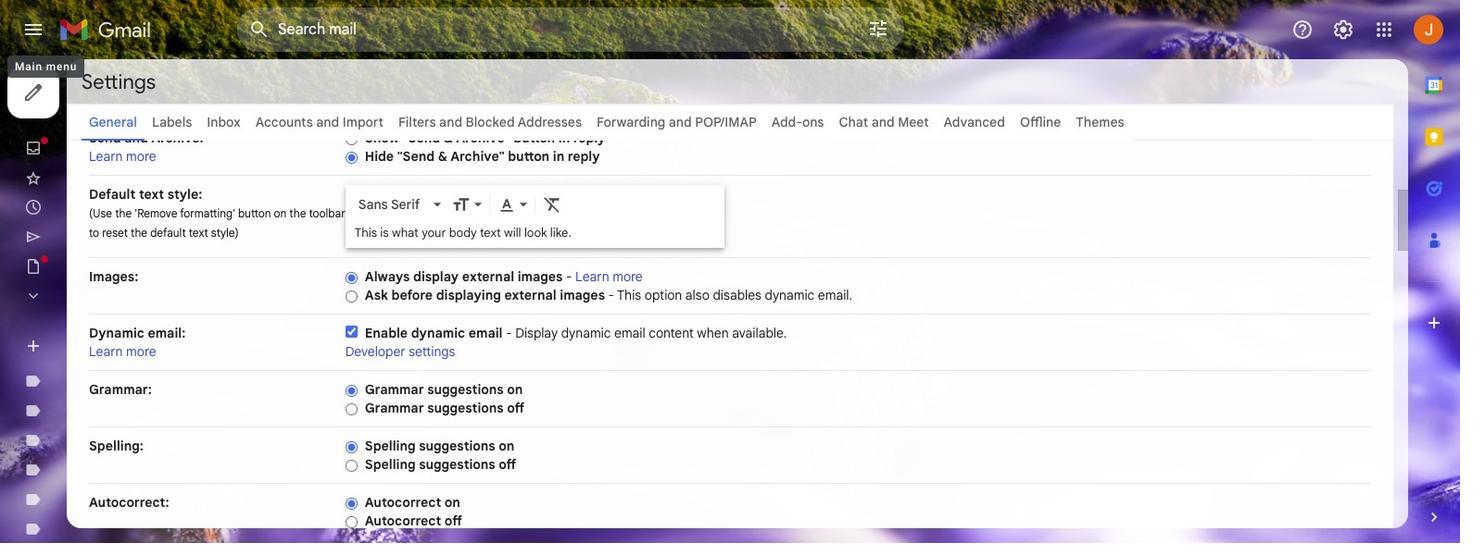 Task type: describe. For each thing, give the bounding box(es) containing it.
suggestions for grammar suggestions off
[[427, 400, 504, 417]]

default
[[150, 226, 186, 240]]

search mail image
[[243, 13, 276, 46]]

import
[[343, 114, 384, 131]]

gmail image
[[59, 11, 160, 48]]

email:
[[148, 325, 186, 342]]

settings image
[[1333, 19, 1355, 41]]

main menu
[[15, 60, 77, 73]]

dynamic
[[89, 325, 144, 342]]

2 email from the left
[[614, 325, 646, 342]]

ask
[[365, 287, 388, 304]]

main
[[15, 60, 43, 73]]

spelling suggestions off
[[365, 457, 516, 474]]

also
[[686, 287, 710, 304]]

"send for show
[[403, 130, 440, 146]]

grammar for grammar suggestions on
[[365, 382, 424, 398]]

and for meet
[[872, 114, 895, 131]]

(use
[[89, 207, 112, 221]]

chat
[[839, 114, 868, 131]]

what
[[392, 225, 419, 241]]

autocorrect for autocorrect off
[[365, 513, 441, 530]]

blocked
[[466, 114, 515, 131]]

1 vertical spatial external
[[504, 287, 557, 304]]

1 vertical spatial learn
[[576, 269, 609, 285]]

chat and meet
[[839, 114, 929, 131]]

formatting'
[[180, 207, 235, 221]]

0 horizontal spatial dynamic
[[411, 325, 465, 342]]

inbox link
[[207, 114, 241, 131]]

1 vertical spatial -
[[608, 287, 614, 304]]

Grammar suggestions off radio
[[345, 403, 358, 417]]

1 email from the left
[[469, 325, 503, 342]]

accounts
[[255, 114, 313, 131]]

in for show "send & archive" button in reply
[[559, 130, 570, 146]]

learn more link for email:
[[89, 344, 156, 360]]

reset
[[102, 226, 128, 240]]

send
[[89, 130, 121, 146]]

general
[[89, 114, 137, 131]]

reply for hide "send & archive" button in reply
[[568, 148, 600, 165]]

accounts and import
[[255, 114, 384, 131]]

hide
[[365, 148, 394, 165]]

add-ons link
[[772, 114, 824, 131]]

sans
[[358, 197, 388, 213]]

hide "send & archive" button in reply
[[365, 148, 600, 165]]

2 vertical spatial off
[[445, 513, 462, 530]]

1 horizontal spatial dynamic
[[561, 325, 611, 342]]

dynamic email: learn more
[[89, 325, 186, 360]]

autocorrect:
[[89, 495, 169, 512]]

grammar for grammar suggestions off
[[365, 400, 424, 417]]

0 vertical spatial images
[[518, 269, 563, 285]]

sans serif option
[[355, 196, 430, 214]]

Autocorrect off radio
[[345, 516, 358, 530]]

addresses
[[518, 114, 582, 131]]

your
[[422, 225, 446, 241]]

available.
[[732, 325, 787, 342]]

content
[[649, 325, 694, 342]]

settings
[[82, 69, 156, 94]]

and for blocked
[[439, 114, 462, 131]]

autocorrect off
[[365, 513, 462, 530]]

button inside default text style: (use the 'remove formatting' button on the toolbar to reset the default text style)
[[238, 207, 271, 221]]

Autocorrect on radio
[[345, 497, 358, 511]]

displaying
[[436, 287, 501, 304]]

send and archive: learn more
[[89, 130, 204, 165]]

style)
[[211, 226, 239, 240]]

this is what your body text will look like.
[[355, 225, 572, 241]]

developer settings link
[[345, 344, 455, 360]]

autocorrect on
[[365, 495, 460, 512]]

is
[[380, 225, 389, 241]]

spelling suggestions on
[[365, 438, 515, 455]]

suggestions for spelling suggestions off
[[419, 457, 495, 474]]

offline link
[[1020, 114, 1061, 131]]

ons
[[802, 114, 824, 131]]

serif
[[391, 197, 420, 213]]

& for show
[[444, 130, 453, 146]]

themes link
[[1076, 114, 1125, 131]]

1 vertical spatial learn more link
[[576, 269, 643, 285]]

Always display external images radio
[[345, 271, 358, 285]]

always display external images - learn more
[[365, 269, 643, 285]]

body
[[449, 225, 477, 241]]

the right reset
[[131, 226, 147, 240]]

filters and blocked addresses
[[398, 114, 582, 131]]

Grammar suggestions on radio
[[345, 384, 358, 398]]

Ask before displaying external images radio
[[345, 290, 358, 304]]

accounts and import link
[[255, 114, 384, 131]]

menu
[[46, 60, 77, 73]]

autocorrect for autocorrect on
[[365, 495, 441, 512]]

main menu image
[[22, 19, 44, 41]]

toolbar
[[309, 207, 345, 221]]

before
[[392, 287, 433, 304]]

button for hide "send & archive" button in reply
[[508, 148, 550, 165]]

advanced search options image
[[860, 10, 897, 47]]

off for grammar suggestions off
[[507, 400, 525, 417]]



Task type: locate. For each thing, give the bounding box(es) containing it.
autocorrect down autocorrect on
[[365, 513, 441, 530]]

default
[[89, 186, 136, 203]]

more down dynamic
[[126, 344, 156, 360]]

reply up formatting options toolbar
[[573, 130, 606, 146]]

meet
[[898, 114, 929, 131]]

grammar suggestions off
[[365, 400, 525, 417]]

learn inside send and archive: learn more
[[89, 148, 123, 165]]

learn down dynamic
[[89, 344, 123, 360]]

2 horizontal spatial -
[[608, 287, 614, 304]]

reply for show "send & archive" button in reply
[[573, 130, 606, 146]]

labels link
[[152, 114, 192, 131]]

learn more link down dynamic
[[89, 344, 156, 360]]

2 vertical spatial learn more link
[[89, 344, 156, 360]]

learn more link up ask before displaying external images - this option also disables dynamic email.
[[576, 269, 643, 285]]

& for hide
[[438, 148, 448, 165]]

text down formatting'
[[189, 226, 208, 240]]

grammar down developer settings 'link'
[[365, 382, 424, 398]]

disables
[[713, 287, 762, 304]]

and right chat
[[872, 114, 895, 131]]

show "send & archive" button in reply
[[365, 130, 606, 146]]

button for show "send & archive" button in reply
[[514, 130, 555, 146]]

dynamic down ask before displaying external images - this option also disables dynamic email.
[[561, 325, 611, 342]]

offline
[[1020, 114, 1061, 131]]

this left is
[[355, 225, 377, 241]]

1 vertical spatial this
[[617, 287, 641, 304]]

1 spelling from the top
[[365, 438, 416, 455]]

2 vertical spatial button
[[238, 207, 271, 221]]

and for import
[[316, 114, 339, 131]]

more inside dynamic email: learn more
[[126, 344, 156, 360]]

the left the toolbar
[[289, 207, 306, 221]]

1 autocorrect from the top
[[365, 495, 441, 512]]

formatting options toolbar
[[351, 187, 719, 222]]

1 vertical spatial more
[[613, 269, 643, 285]]

0 vertical spatial learn more link
[[89, 148, 156, 165]]

0 vertical spatial spelling
[[365, 438, 416, 455]]

images
[[518, 269, 563, 285], [560, 287, 605, 304]]

external
[[462, 269, 514, 285], [504, 287, 557, 304]]

email down displaying
[[469, 325, 503, 342]]

1 vertical spatial "send
[[397, 148, 435, 165]]

2 grammar from the top
[[365, 400, 424, 417]]

forwarding and pop/imap
[[597, 114, 757, 131]]

on left the toolbar
[[274, 207, 287, 221]]

suggestions for grammar suggestions on
[[427, 382, 504, 398]]

learn
[[89, 148, 123, 165], [576, 269, 609, 285], [89, 344, 123, 360]]

None checkbox
[[345, 326, 358, 338]]

suggestions down spelling suggestions on on the bottom left
[[419, 457, 495, 474]]

dynamic
[[765, 287, 815, 304], [411, 325, 465, 342], [561, 325, 611, 342]]

Show "Send & Archive" button in reply radio
[[345, 132, 358, 146]]

pop/imap
[[695, 114, 757, 131]]

1 vertical spatial archive"
[[451, 148, 505, 165]]

themes
[[1076, 114, 1125, 131]]

grammar suggestions on
[[365, 382, 523, 398]]

email.
[[818, 287, 853, 304]]

- up ask before displaying external images - this option also disables dynamic email.
[[566, 269, 572, 285]]

sans serif
[[358, 197, 420, 213]]

more down archive:
[[126, 148, 156, 165]]

dynamic up settings
[[411, 325, 465, 342]]

will
[[504, 225, 521, 241]]

in up remove formatting ‪(⌘\)‬ icon at the top
[[559, 130, 570, 146]]

more inside send and archive: learn more
[[126, 148, 156, 165]]

0 vertical spatial grammar
[[365, 382, 424, 398]]

archive" down show "send & archive" button in reply
[[451, 148, 505, 165]]

1 vertical spatial autocorrect
[[365, 513, 441, 530]]

1 horizontal spatial email
[[614, 325, 646, 342]]

2 spelling from the top
[[365, 457, 416, 474]]

"send down filters
[[397, 148, 435, 165]]

inbox
[[207, 114, 241, 131]]

autocorrect up autocorrect off
[[365, 495, 441, 512]]

filters
[[398, 114, 436, 131]]

spelling right spelling suggestions on radio
[[365, 438, 416, 455]]

remove formatting ‪(⌘\)‬ image
[[543, 196, 561, 214]]

the up reset
[[115, 207, 132, 221]]

enable
[[365, 325, 408, 342]]

and right filters
[[439, 114, 462, 131]]

to
[[89, 226, 99, 240]]

-
[[566, 269, 572, 285], [608, 287, 614, 304], [506, 325, 512, 342]]

archive" for show
[[456, 130, 510, 146]]

and
[[316, 114, 339, 131], [439, 114, 462, 131], [669, 114, 692, 131], [872, 114, 895, 131], [124, 130, 148, 146]]

ask before displaying external images - this option also disables dynamic email.
[[365, 287, 853, 304]]

learn more link for and
[[89, 148, 156, 165]]

suggestions up spelling suggestions off
[[419, 438, 495, 455]]

learn up ask before displaying external images - this option also disables dynamic email.
[[576, 269, 609, 285]]

support image
[[1292, 19, 1314, 41]]

email left content
[[614, 325, 646, 342]]

add-ons
[[772, 114, 824, 131]]

- inside enable dynamic email - display dynamic email content when available. developer settings
[[506, 325, 512, 342]]

1 horizontal spatial this
[[617, 287, 641, 304]]

1 vertical spatial grammar
[[365, 400, 424, 417]]

0 horizontal spatial -
[[506, 325, 512, 342]]

None search field
[[237, 7, 904, 52]]

archive:
[[151, 130, 204, 146]]

Search mail text field
[[278, 20, 816, 39]]

Hide "Send & Archive" button in reply radio
[[345, 151, 358, 165]]

images up enable dynamic email - display dynamic email content when available. developer settings at the bottom of page
[[560, 287, 605, 304]]

spelling for spelling suggestions on
[[365, 438, 416, 455]]

1 vertical spatial spelling
[[365, 457, 416, 474]]

labels
[[152, 114, 192, 131]]

on down spelling suggestions off
[[445, 495, 460, 512]]

more up ask before displaying external images - this option also disables dynamic email.
[[613, 269, 643, 285]]

tab list
[[1409, 59, 1460, 477]]

external up displaying
[[462, 269, 514, 285]]

2 horizontal spatial dynamic
[[765, 287, 815, 304]]

external down always display external images - learn more
[[504, 287, 557, 304]]

spelling right spelling suggestions off option
[[365, 457, 416, 474]]

off down autocorrect on
[[445, 513, 462, 530]]

off down grammar suggestions on
[[507, 400, 525, 417]]

text up 'remove
[[139, 186, 164, 203]]

2 vertical spatial -
[[506, 325, 512, 342]]

this left option
[[617, 287, 641, 304]]

0 vertical spatial autocorrect
[[365, 495, 441, 512]]

spelling:
[[89, 438, 144, 455]]

1 vertical spatial images
[[560, 287, 605, 304]]

learn more link down send
[[89, 148, 156, 165]]

advanced
[[944, 114, 1005, 131]]

like.
[[550, 225, 572, 241]]

"send right the show
[[403, 130, 440, 146]]

1 vertical spatial in
[[553, 148, 565, 165]]

- left display
[[506, 325, 512, 342]]

in down addresses
[[553, 148, 565, 165]]

0 vertical spatial in
[[559, 130, 570, 146]]

email
[[469, 325, 503, 342], [614, 325, 646, 342]]

settings
[[409, 344, 455, 360]]

0 vertical spatial off
[[507, 400, 525, 417]]

in for hide "send & archive" button in reply
[[553, 148, 565, 165]]

0 vertical spatial reply
[[573, 130, 606, 146]]

learn more link
[[89, 148, 156, 165], [576, 269, 643, 285], [89, 344, 156, 360]]

0 vertical spatial learn
[[89, 148, 123, 165]]

and left import
[[316, 114, 339, 131]]

1 vertical spatial reply
[[568, 148, 600, 165]]

look
[[524, 225, 547, 241]]

developer
[[345, 344, 406, 360]]

1 horizontal spatial text
[[189, 226, 208, 240]]

text left "will"
[[480, 225, 501, 241]]

& down show "send & archive" button in reply
[[438, 148, 448, 165]]

default text style: (use the 'remove formatting' button on the toolbar to reset the default text style)
[[89, 186, 345, 240]]

reply down addresses
[[568, 148, 600, 165]]

the
[[115, 207, 132, 221], [289, 207, 306, 221], [131, 226, 147, 240]]

suggestions up grammar suggestions off at bottom
[[427, 382, 504, 398]]

more
[[126, 148, 156, 165], [613, 269, 643, 285], [126, 344, 156, 360]]

navigation
[[0, 59, 222, 544]]

0 vertical spatial button
[[514, 130, 555, 146]]

learn down send
[[89, 148, 123, 165]]

0 vertical spatial &
[[444, 130, 453, 146]]

and left pop/imap at the top
[[669, 114, 692, 131]]

text
[[139, 186, 164, 203], [480, 225, 501, 241], [189, 226, 208, 240]]

0 horizontal spatial text
[[139, 186, 164, 203]]

autocorrect
[[365, 495, 441, 512], [365, 513, 441, 530]]

2 vertical spatial more
[[126, 344, 156, 360]]

forwarding and pop/imap link
[[597, 114, 757, 131]]

general link
[[89, 114, 137, 131]]

option
[[645, 287, 682, 304]]

0 vertical spatial -
[[566, 269, 572, 285]]

grammar:
[[89, 382, 152, 398]]

2 horizontal spatial text
[[480, 225, 501, 241]]

button
[[514, 130, 555, 146], [508, 148, 550, 165], [238, 207, 271, 221]]

filters and blocked addresses link
[[398, 114, 582, 131]]

add-
[[772, 114, 802, 131]]

0 vertical spatial this
[[355, 225, 377, 241]]

0 horizontal spatial this
[[355, 225, 377, 241]]

archive" up hide "send & archive" button in reply
[[456, 130, 510, 146]]

and for pop/imap
[[669, 114, 692, 131]]

enable dynamic email - display dynamic email content when available. developer settings
[[345, 325, 787, 360]]

2 vertical spatial learn
[[89, 344, 123, 360]]

spelling for spelling suggestions off
[[365, 457, 416, 474]]

1 vertical spatial button
[[508, 148, 550, 165]]

always
[[365, 269, 410, 285]]

archive"
[[456, 130, 510, 146], [451, 148, 505, 165]]

&
[[444, 130, 453, 146], [438, 148, 448, 165]]

images:
[[89, 269, 138, 285]]

0 vertical spatial "send
[[403, 130, 440, 146]]

on down display
[[507, 382, 523, 398]]

grammar right 'grammar suggestions off' radio
[[365, 400, 424, 417]]

suggestions down grammar suggestions on
[[427, 400, 504, 417]]

learn inside dynamic email: learn more
[[89, 344, 123, 360]]

off for spelling suggestions off
[[499, 457, 516, 474]]

0 horizontal spatial email
[[469, 325, 503, 342]]

advanced link
[[944, 114, 1005, 131]]

and for archive:
[[124, 130, 148, 146]]

when
[[697, 325, 729, 342]]

show
[[365, 130, 400, 146]]

1 vertical spatial &
[[438, 148, 448, 165]]

1 vertical spatial off
[[499, 457, 516, 474]]

2 autocorrect from the top
[[365, 513, 441, 530]]

and right send
[[124, 130, 148, 146]]

chat and meet link
[[839, 114, 929, 131]]

dynamic left "email."
[[765, 287, 815, 304]]

& right filters
[[444, 130, 453, 146]]

display
[[515, 325, 558, 342]]

'remove
[[135, 207, 177, 221]]

images down look
[[518, 269, 563, 285]]

off down spelling suggestions on on the bottom left
[[499, 457, 516, 474]]

and inside send and archive: learn more
[[124, 130, 148, 146]]

in
[[559, 130, 570, 146], [553, 148, 565, 165]]

0 vertical spatial more
[[126, 148, 156, 165]]

display
[[413, 269, 459, 285]]

- left option
[[608, 287, 614, 304]]

suggestions for spelling suggestions on
[[419, 438, 495, 455]]

on
[[274, 207, 287, 221], [507, 382, 523, 398], [499, 438, 515, 455], [445, 495, 460, 512]]

grammar
[[365, 382, 424, 398], [365, 400, 424, 417]]

"send for hide
[[397, 148, 435, 165]]

on inside default text style: (use the 'remove formatting' button on the toolbar to reset the default text style)
[[274, 207, 287, 221]]

0 vertical spatial archive"
[[456, 130, 510, 146]]

style:
[[167, 186, 202, 203]]

1 horizontal spatial -
[[566, 269, 572, 285]]

Spelling suggestions on radio
[[345, 441, 358, 455]]

forwarding
[[597, 114, 666, 131]]

1 grammar from the top
[[365, 382, 424, 398]]

Spelling suggestions off radio
[[345, 459, 358, 473]]

archive" for hide
[[451, 148, 505, 165]]

0 vertical spatial external
[[462, 269, 514, 285]]

on up spelling suggestions off
[[499, 438, 515, 455]]



Task type: vqa. For each thing, say whether or not it's contained in the screenshot.
Compose within the button
no



